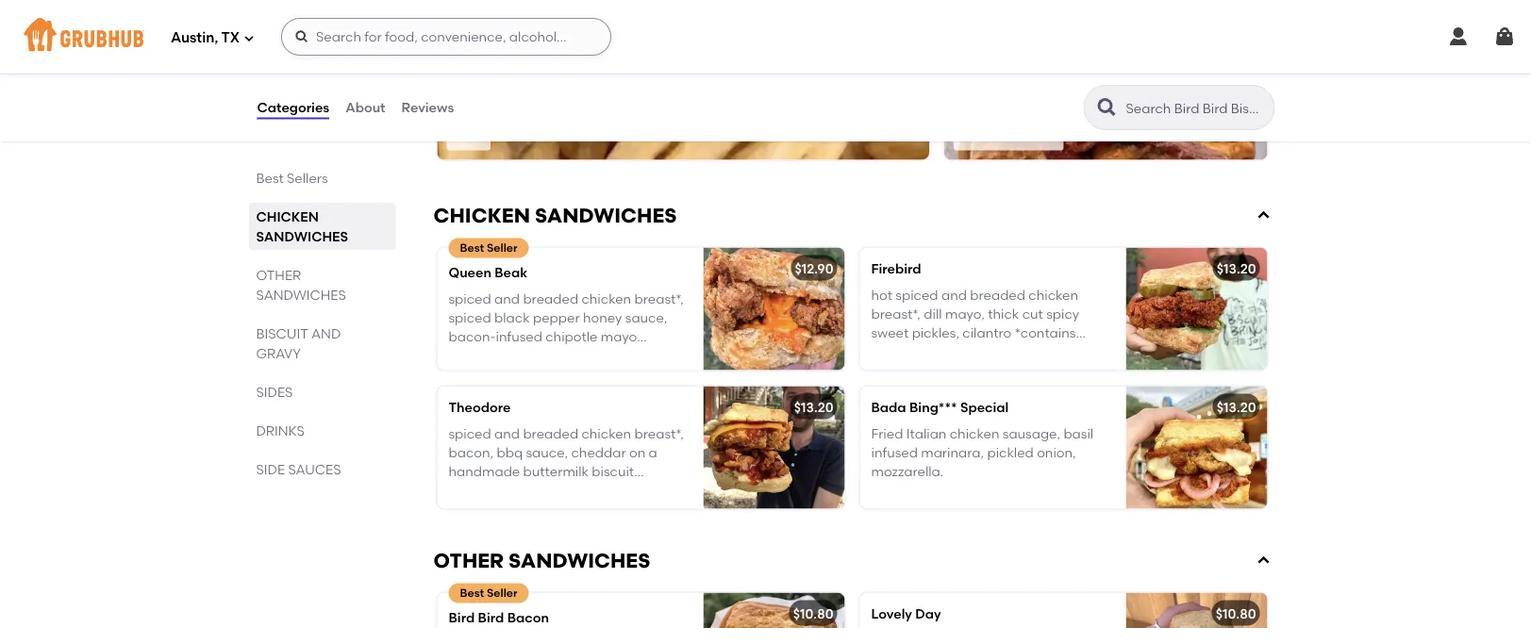 Task type: locate. For each thing, give the bounding box(es) containing it.
$10.80
[[959, 120, 999, 136], [793, 606, 834, 622], [1216, 606, 1256, 622]]

theodore image
[[703, 386, 845, 509]]

and inside spiced and breaded chicken breast*, spiced black pepper honey sauce, bacon-infused chipotle mayo *contains gluten
[[494, 291, 520, 307]]

sausage,
[[1003, 426, 1061, 442]]

1 vertical spatial infused
[[871, 445, 918, 461]]

gluten for handmade
[[513, 483, 554, 499]]

breast*, inside hot spiced and breaded chicken breast*, dill mayo, thick cut spicy sweet pickles, cilantro  *contains gluten
[[871, 306, 921, 322]]

breast*, inside 'spiced and breaded chicken breast*, bacon, bbq sauce, cheddar on a handmade buttermilk biscuit *contains gluten'
[[635, 426, 684, 442]]

svg image inside main navigation navigation
[[243, 33, 255, 44]]

1 horizontal spatial other sandwiches
[[434, 548, 650, 573]]

1 vertical spatial best
[[460, 241, 484, 255]]

svg image inside other sandwiches button
[[1256, 553, 1271, 568]]

other
[[256, 267, 301, 283], [434, 548, 504, 573]]

gluten down buttermilk
[[513, 483, 554, 499]]

and
[[942, 287, 967, 303], [494, 291, 520, 307], [494, 426, 520, 442]]

0 vertical spatial best
[[256, 170, 284, 186]]

breaded
[[970, 287, 1026, 303], [523, 291, 578, 307], [523, 426, 578, 442]]

gluten inside spiced and breaded chicken breast*, spiced black pepper honey sauce, bacon-infused chipotle mayo *contains gluten
[[513, 348, 554, 364]]

2 vertical spatial svg image
[[1256, 553, 1271, 568]]

chicken sandwiches
[[434, 203, 677, 227], [256, 209, 348, 244]]

1 vertical spatial other
[[434, 548, 504, 573]]

1 horizontal spatial infused
[[871, 445, 918, 461]]

gluten
[[871, 344, 912, 360], [513, 348, 554, 364], [513, 483, 554, 499]]

1 vertical spatial other sandwiches
[[434, 548, 650, 573]]

best inside best seller bird bird bacon
[[460, 586, 484, 600]]

biscuit
[[256, 326, 308, 342]]

seller up bacon
[[487, 586, 518, 600]]

breaded inside hot spiced and breaded chicken breast*, dill mayo, thick cut spicy sweet pickles, cilantro  *contains gluten
[[970, 287, 1026, 303]]

mozzarella.
[[871, 464, 944, 480]]

1 vertical spatial *contains
[[449, 348, 510, 364]]

0 vertical spatial other
[[256, 267, 301, 283]]

other up biscuit
[[256, 267, 301, 283]]

*contains down cut
[[1015, 325, 1076, 341]]

0 vertical spatial seller
[[487, 241, 518, 255]]

1 horizontal spatial chicken sandwiches
[[434, 203, 677, 227]]

svg image inside chicken sandwiches button
[[1256, 208, 1271, 223]]

search icon image
[[1096, 96, 1119, 119]]

breast*, up sweet
[[871, 306, 921, 322]]

gluten inside hot spiced and breaded chicken breast*, dill mayo, thick cut spicy sweet pickles, cilantro  *contains gluten
[[871, 344, 912, 360]]

chicken
[[1029, 287, 1078, 303], [582, 291, 631, 307], [582, 426, 631, 442], [950, 426, 1000, 442]]

0 horizontal spatial chicken
[[256, 209, 319, 225]]

1 horizontal spatial chicken
[[434, 203, 530, 227]]

chicken sandwiches up beak
[[434, 203, 677, 227]]

fried
[[871, 426, 903, 442]]

Search Bird Bird Biscuit  search field
[[1124, 99, 1269, 117]]

1 horizontal spatial sauce,
[[625, 310, 667, 326]]

pepper
[[533, 310, 580, 326]]

*contains inside hot spiced and breaded chicken breast*, dill mayo, thick cut spicy sweet pickles, cilantro  *contains gluten
[[1015, 325, 1076, 341]]

infused down fried
[[871, 445, 918, 461]]

$10.80 inside button
[[959, 120, 999, 136]]

spiced and breaded chicken breast*, bacon, bbq sauce, cheddar on a handmade buttermilk biscuit *contains gluten
[[449, 426, 684, 499]]

*contains inside 'spiced and breaded chicken breast*, bacon, bbq sauce, cheddar on a handmade buttermilk biscuit *contains gluten'
[[449, 483, 510, 499]]

chipotle
[[546, 329, 598, 345]]

spiced down queen
[[449, 291, 491, 307]]

seller for best seller bird bird bacon
[[487, 586, 518, 600]]

spiced up bacon, on the bottom of the page
[[449, 426, 491, 442]]

sides tab
[[256, 382, 388, 402]]

chicken inside spiced and breaded chicken breast*, spiced black pepper honey sauce, bacon-infused chipotle mayo *contains gluten
[[582, 291, 631, 307]]

spiced inside 'spiced and breaded chicken breast*, bacon, bbq sauce, cheddar on a handmade buttermilk biscuit *contains gluten'
[[449, 426, 491, 442]]

breaded inside spiced and breaded chicken breast*, spiced black pepper honey sauce, bacon-infused chipotle mayo *contains gluten
[[523, 291, 578, 307]]

mayo
[[601, 329, 637, 345]]

a
[[649, 445, 657, 461]]

other sandwiches tab
[[256, 265, 388, 305]]

sweet
[[871, 325, 909, 341]]

2 vertical spatial *contains
[[449, 483, 510, 499]]

breast*, inside spiced and breaded chicken breast*, spiced black pepper honey sauce, bacon-infused chipotle mayo *contains gluten
[[635, 291, 684, 307]]

sauce, up buttermilk
[[526, 445, 568, 461]]

2 vertical spatial best
[[460, 586, 484, 600]]

other sandwiches up biscuit
[[256, 267, 346, 303]]

0 horizontal spatial $10.80
[[793, 606, 834, 622]]

side sauces
[[256, 461, 341, 477]]

1 vertical spatial seller
[[487, 586, 518, 600]]

sauce, up mayo
[[625, 310, 667, 326]]

2 seller from the top
[[487, 586, 518, 600]]

1 vertical spatial sauce,
[[526, 445, 568, 461]]

buttermilk
[[523, 464, 589, 480]]

seller
[[487, 241, 518, 255], [487, 586, 518, 600]]

0 horizontal spatial other
[[256, 267, 301, 283]]

1 horizontal spatial other
[[434, 548, 504, 573]]

0 vertical spatial sauce,
[[625, 310, 667, 326]]

*contains
[[1015, 325, 1076, 341], [449, 348, 510, 364], [449, 483, 510, 499]]

1 horizontal spatial bird
[[478, 609, 504, 625]]

gluten down sweet
[[871, 344, 912, 360]]

2 horizontal spatial $10.80
[[1216, 606, 1256, 622]]

0 vertical spatial infused
[[496, 329, 542, 345]]

other up best seller bird bird bacon
[[434, 548, 504, 573]]

0 horizontal spatial other sandwiches
[[256, 267, 346, 303]]

chicken
[[434, 203, 530, 227], [256, 209, 319, 225]]

svg image
[[243, 33, 255, 44], [1256, 208, 1271, 223], [1256, 553, 1271, 568]]

1 vertical spatial svg image
[[1256, 208, 1271, 223]]

on
[[629, 445, 646, 461]]

best seller bird bird bacon
[[449, 586, 549, 625]]

and up bbq
[[494, 426, 520, 442]]

breast*, for spiced and breaded chicken breast*, spiced black pepper honey sauce, bacon-infused chipotle mayo *contains gluten
[[635, 291, 684, 307]]

drinks
[[256, 423, 305, 439]]

*contains for spiced and breaded chicken breast*, spiced black pepper honey sauce, bacon-infused chipotle mayo *contains gluten
[[449, 348, 510, 364]]

lovely
[[871, 606, 912, 622]]

gluten inside 'spiced and breaded chicken breast*, bacon, bbq sauce, cheddar on a handmade buttermilk biscuit *contains gluten'
[[513, 483, 554, 499]]

0 horizontal spatial bird
[[449, 609, 475, 625]]

infused down black
[[496, 329, 542, 345]]

chicken up best seller
[[434, 203, 530, 227]]

chicken up honey
[[582, 291, 631, 307]]

chicken inside fried italian chicken sausage, basil infused marinara, pickled onion, mozzarella.
[[950, 426, 1000, 442]]

best
[[256, 170, 284, 186], [460, 241, 484, 255], [460, 586, 484, 600]]

chicken sandwiches button
[[430, 202, 1275, 229]]

honey
[[583, 310, 622, 326]]

svg image for chicken sandwiches
[[1256, 208, 1271, 223]]

sandwiches
[[535, 203, 677, 227], [256, 228, 348, 244], [256, 287, 346, 303], [509, 548, 650, 573]]

other inside button
[[434, 548, 504, 573]]

breast*,
[[635, 291, 684, 307], [871, 306, 921, 322], [635, 426, 684, 442]]

biscuit
[[592, 464, 634, 480]]

and up mayo,
[[942, 287, 967, 303]]

seller up beak
[[487, 241, 518, 255]]

other sandwiches button
[[430, 548, 1275, 574]]

sides
[[256, 384, 293, 400]]

other sandwiches inside button
[[434, 548, 650, 573]]

seller for best seller
[[487, 241, 518, 255]]

chicken inside tab
[[256, 209, 319, 225]]

spiced up dill at the right of page
[[896, 287, 938, 303]]

breaded up buttermilk
[[523, 426, 578, 442]]

$13.20 for spicy
[[1217, 260, 1256, 276]]

0 vertical spatial *contains
[[1015, 325, 1076, 341]]

best for best seller
[[460, 241, 484, 255]]

chicken up spicy
[[1029, 287, 1078, 303]]

special
[[960, 399, 1009, 415]]

gluten down chipotle
[[513, 348, 554, 364]]

breast*, up the "a"
[[635, 426, 684, 442]]

austin, tx
[[171, 29, 240, 46]]

best inside tab
[[256, 170, 284, 186]]

1 bird from the left
[[449, 609, 475, 625]]

spiced
[[896, 287, 938, 303], [449, 291, 491, 307], [449, 310, 491, 326], [449, 426, 491, 442]]

and
[[311, 326, 341, 342]]

1 seller from the top
[[487, 241, 518, 255]]

chicken up cheddar
[[582, 426, 631, 442]]

main navigation navigation
[[0, 0, 1531, 74]]

chicken sandwiches down sellers
[[256, 209, 348, 244]]

gluten for infused
[[513, 348, 554, 364]]

0 horizontal spatial sauce,
[[526, 445, 568, 461]]

gluten for sweet
[[871, 344, 912, 360]]

seller inside best seller bird bird bacon
[[487, 586, 518, 600]]

*contains inside spiced and breaded chicken breast*, spiced black pepper honey sauce, bacon-infused chipotle mayo *contains gluten
[[449, 348, 510, 364]]

0 horizontal spatial infused
[[496, 329, 542, 345]]

and inside hot spiced and breaded chicken breast*, dill mayo, thick cut spicy sweet pickles, cilantro  *contains gluten
[[942, 287, 967, 303]]

1 horizontal spatial $10.80
[[959, 120, 999, 136]]

breaded up thick
[[970, 287, 1026, 303]]

and for spiced and breaded chicken breast*, spiced black pepper honey sauce, bacon-infused chipotle mayo *contains gluten
[[494, 291, 520, 307]]

sauce,
[[625, 310, 667, 326], [526, 445, 568, 461]]

breaded up the pepper
[[523, 291, 578, 307]]

chicken down the special
[[950, 426, 1000, 442]]

fried italian chicken sausage, basil infused marinara, pickled onion, mozzarella.
[[871, 426, 1094, 480]]

chicken inside 'spiced and breaded chicken breast*, bacon, bbq sauce, cheddar on a handmade buttermilk biscuit *contains gluten'
[[582, 426, 631, 442]]

infused
[[496, 329, 542, 345], [871, 445, 918, 461]]

and up black
[[494, 291, 520, 307]]

chicken inside button
[[434, 203, 530, 227]]

lovely day image
[[1126, 593, 1268, 628]]

*contains down bacon-
[[449, 348, 510, 364]]

sandwiches inside button
[[509, 548, 650, 573]]

basil
[[1064, 426, 1094, 442]]

other sandwiches
[[256, 267, 346, 303], [434, 548, 650, 573]]

chicken down 'best sellers'
[[256, 209, 319, 225]]

lovely day
[[871, 606, 941, 622]]

breast*, up mayo
[[635, 291, 684, 307]]

0 horizontal spatial chicken sandwiches
[[256, 209, 348, 244]]

bird
[[449, 609, 475, 625], [478, 609, 504, 625]]

firebird image
[[1126, 248, 1268, 370]]

beak
[[495, 264, 528, 280]]

0 vertical spatial svg image
[[243, 33, 255, 44]]

cheddar
[[571, 445, 626, 461]]

Search for food, convenience, alcohol... search field
[[281, 18, 611, 56]]

svg image
[[1447, 25, 1470, 48], [1494, 25, 1516, 48], [294, 29, 309, 44]]

$13.20
[[1217, 260, 1256, 276], [794, 399, 834, 415], [1217, 399, 1256, 415]]

other sandwiches up bacon
[[434, 548, 650, 573]]

0 vertical spatial other sandwiches
[[256, 267, 346, 303]]

breaded inside 'spiced and breaded chicken breast*, bacon, bbq sauce, cheddar on a handmade buttermilk biscuit *contains gluten'
[[523, 426, 578, 442]]

infused inside fried italian chicken sausage, basil infused marinara, pickled onion, mozzarella.
[[871, 445, 918, 461]]

biscuit and gravy tab
[[256, 324, 388, 363]]

bacon,
[[449, 445, 494, 461]]

and inside 'spiced and breaded chicken breast*, bacon, bbq sauce, cheddar on a handmade buttermilk biscuit *contains gluten'
[[494, 426, 520, 442]]

*contains down handmade
[[449, 483, 510, 499]]



Task type: vqa. For each thing, say whether or not it's contained in the screenshot.
Austin,
yes



Task type: describe. For each thing, give the bounding box(es) containing it.
*contains for spiced and breaded chicken breast*, bacon, bbq sauce, cheddar on a handmade buttermilk biscuit *contains gluten
[[449, 483, 510, 499]]

1 horizontal spatial svg image
[[1447, 25, 1470, 48]]

sauces
[[288, 461, 341, 477]]

spiced inside hot spiced and breaded chicken breast*, dill mayo, thick cut spicy sweet pickles, cilantro  *contains gluten
[[896, 287, 938, 303]]

best for best sellers
[[256, 170, 284, 186]]

day
[[915, 606, 941, 622]]

hot
[[871, 287, 893, 303]]

sauce, inside spiced and breaded chicken breast*, spiced black pepper honey sauce, bacon-infused chipotle mayo *contains gluten
[[625, 310, 667, 326]]

chicken sandwiches inside tab
[[256, 209, 348, 244]]

cilantro
[[963, 325, 1012, 341]]

biscuit and gravy
[[256, 326, 341, 361]]

best sellers
[[256, 170, 328, 186]]

2 bird from the left
[[478, 609, 504, 625]]

$10.80 button
[[945, 48, 1268, 160]]

0 horizontal spatial svg image
[[294, 29, 309, 44]]

breaded for spiced and breaded chicken breast*, spiced black pepper honey sauce, bacon-infused chipotle mayo *contains gluten
[[523, 291, 578, 307]]

side
[[256, 461, 285, 477]]

spiced up bacon-
[[449, 310, 491, 326]]

dill
[[924, 306, 942, 322]]

cut
[[1022, 306, 1043, 322]]

categories button
[[256, 74, 330, 142]]

svg image for austin, tx
[[243, 33, 255, 44]]

bada bing*** special
[[871, 399, 1009, 415]]

bada bing*** special image
[[1126, 386, 1268, 509]]

categories
[[257, 99, 329, 115]]

sellers
[[287, 170, 328, 186]]

reviews button
[[401, 74, 455, 142]]

bada
[[871, 399, 906, 415]]

$4.20
[[451, 120, 486, 136]]

queen
[[449, 264, 491, 280]]

pickles,
[[912, 325, 960, 341]]

mayo,
[[945, 306, 985, 322]]

and for spiced and breaded chicken breast*, bacon, bbq sauce, cheddar on a handmade buttermilk biscuit *contains gluten
[[494, 426, 520, 442]]

breaded for spiced and breaded chicken breast*, bacon, bbq sauce, cheddar on a handmade buttermilk biscuit *contains gluten
[[523, 426, 578, 442]]

infused inside spiced and breaded chicken breast*, spiced black pepper honey sauce, bacon-infused chipotle mayo *contains gluten
[[496, 329, 542, 345]]

breast*, for spiced and breaded chicken breast*, bacon, bbq sauce, cheddar on a handmade buttermilk biscuit *contains gluten
[[635, 426, 684, 442]]

other sandwiches inside tab
[[256, 267, 346, 303]]

sauce, inside 'spiced and breaded chicken breast*, bacon, bbq sauce, cheddar on a handmade buttermilk biscuit *contains gluten'
[[526, 445, 568, 461]]

firebird
[[871, 260, 921, 276]]

chicken sandwiches inside button
[[434, 203, 677, 227]]

black
[[494, 310, 530, 326]]

about
[[345, 99, 385, 115]]

$12.90
[[795, 260, 834, 276]]

*contains for hot spiced and breaded chicken breast*, dill mayo, thick cut spicy sweet pickles, cilantro  *contains gluten
[[1015, 325, 1076, 341]]

italian
[[906, 426, 947, 442]]

thick
[[988, 306, 1019, 322]]

handmade
[[449, 464, 520, 480]]

bird bird bacon image
[[703, 593, 845, 628]]

theodore
[[449, 399, 511, 415]]

fries $4.20
[[451, 98, 486, 136]]

sandwiches inside button
[[535, 203, 677, 227]]

other inside other sandwiches
[[256, 267, 301, 283]]

marinara,
[[921, 445, 984, 461]]

austin,
[[171, 29, 218, 46]]

side sauces tab
[[256, 459, 388, 479]]

2 horizontal spatial svg image
[[1494, 25, 1516, 48]]

fries
[[451, 98, 482, 114]]

bacon
[[507, 609, 549, 625]]

queen beak image
[[703, 248, 845, 370]]

spicy
[[1046, 306, 1079, 322]]

onion,
[[1037, 445, 1076, 461]]

bacon-
[[449, 329, 496, 345]]

best sellers tab
[[256, 168, 388, 188]]

tx
[[221, 29, 240, 46]]

hot spiced and breaded chicken breast*, dill mayo, thick cut spicy sweet pickles, cilantro  *contains gluten
[[871, 287, 1079, 360]]

best seller
[[460, 241, 518, 255]]

queen beak
[[449, 264, 528, 280]]

chicken inside hot spiced and breaded chicken breast*, dill mayo, thick cut spicy sweet pickles, cilantro  *contains gluten
[[1029, 287, 1078, 303]]

chicken sandwiches tab
[[256, 207, 388, 246]]

bing***
[[910, 399, 957, 415]]

svg image for other sandwiches
[[1256, 553, 1271, 568]]

reviews
[[402, 99, 454, 115]]

gravy
[[256, 345, 301, 361]]

bbq
[[497, 445, 523, 461]]

$13.20 for a
[[794, 399, 834, 415]]

spiced and breaded chicken breast*, spiced black pepper honey sauce, bacon-infused chipotle mayo *contains gluten
[[449, 291, 684, 364]]

drinks tab
[[256, 421, 388, 441]]

about button
[[345, 74, 386, 142]]

pickled
[[987, 445, 1034, 461]]



